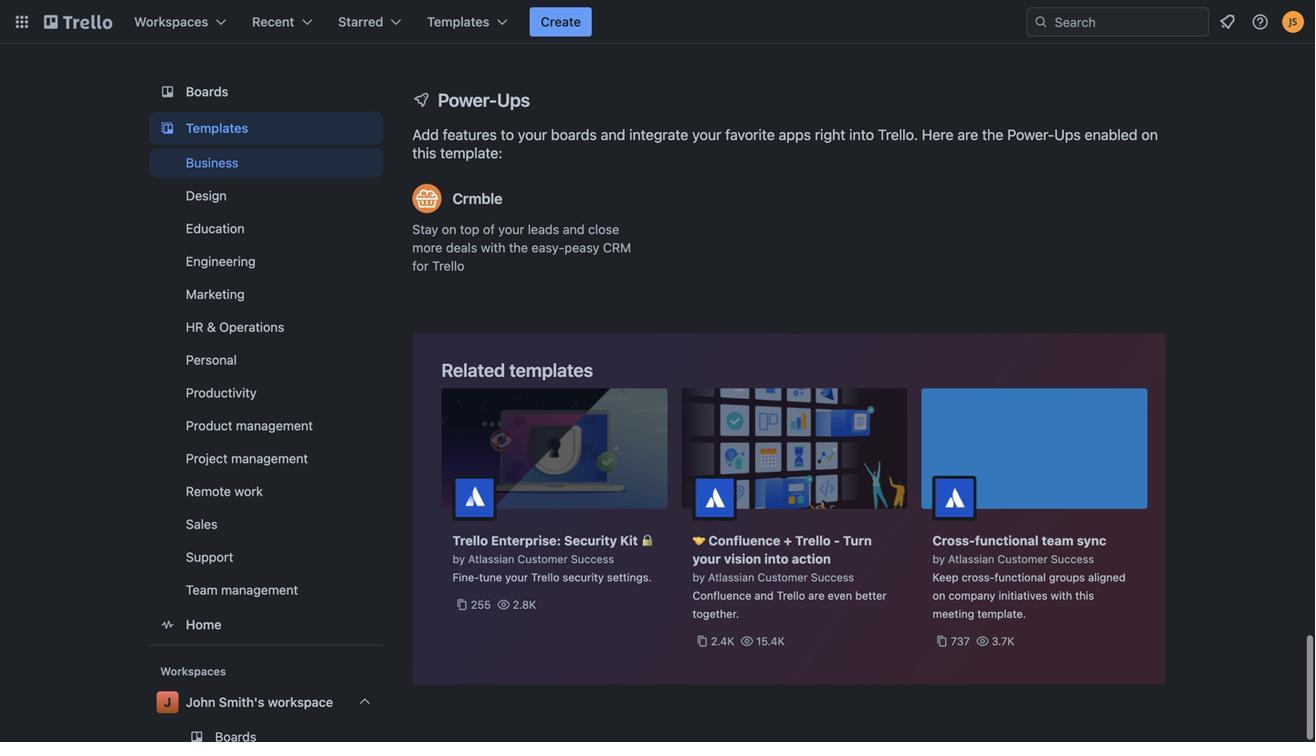 Task type: vqa. For each thing, say whether or not it's contained in the screenshot.
the leftmost are
yes



Task type: locate. For each thing, give the bounding box(es) containing it.
and down the vision
[[755, 590, 774, 603]]

1 vertical spatial and
[[563, 222, 585, 237]]

power- left enabled
[[1008, 126, 1055, 143]]

management down the product management link
[[231, 451, 308, 466]]

2 horizontal spatial and
[[755, 590, 774, 603]]

management for project management
[[231, 451, 308, 466]]

by inside cross-functional team sync by atlassian customer success keep cross-functional groups aligned on company initiatives with this meeting template.
[[933, 553, 946, 566]]

by up keep
[[933, 553, 946, 566]]

this inside cross-functional team sync by atlassian customer success keep cross-functional groups aligned on company initiatives with this meeting template.
[[1076, 590, 1095, 603]]

functional up cross- at the right of page
[[976, 534, 1039, 549]]

on
[[1142, 126, 1159, 143], [442, 222, 457, 237], [933, 590, 946, 603]]

workspaces up the board image
[[134, 14, 208, 29]]

your right 'tune'
[[506, 572, 528, 584]]

on inside add features to your boards and integrate your favorite apps right into trello. here are the power-ups enabled on this template:
[[1142, 126, 1159, 143]]

power- up features
[[438, 89, 497, 111]]

atlassian customer success image for cross-
[[933, 477, 977, 520]]

1 horizontal spatial and
[[601, 126, 626, 143]]

trello up action
[[796, 534, 831, 549]]

customer down action
[[758, 572, 808, 584]]

0 vertical spatial this
[[413, 144, 437, 162]]

1 vertical spatial functional
[[995, 572, 1047, 584]]

with inside cross-functional team sync by atlassian customer success keep cross-functional groups aligned on company initiatives with this meeting template.
[[1051, 590, 1073, 603]]

tune
[[479, 572, 502, 584]]

1 horizontal spatial into
[[850, 126, 875, 143]]

0 horizontal spatial success
[[571, 553, 615, 566]]

on inside stay on top of your leads and close more deals with the easy-peasy crm for trello
[[442, 222, 457, 237]]

0 horizontal spatial customer
[[518, 553, 568, 566]]

template:
[[440, 144, 503, 162]]

templates
[[427, 14, 490, 29], [186, 120, 248, 136]]

education link
[[149, 214, 383, 243]]

1 horizontal spatial templates
[[427, 14, 490, 29]]

0 vertical spatial power-
[[438, 89, 497, 111]]

action
[[792, 552, 831, 567]]

templates up power-ups
[[427, 14, 490, 29]]

with
[[481, 240, 506, 255], [1051, 590, 1073, 603]]

management for team management
[[221, 583, 298, 598]]

3.7k
[[992, 636, 1015, 648]]

on right enabled
[[1142, 126, 1159, 143]]

0 vertical spatial ups
[[497, 89, 530, 111]]

0 vertical spatial and
[[601, 126, 626, 143]]

trello.
[[878, 126, 919, 143]]

1 vertical spatial power-
[[1008, 126, 1055, 143]]

the inside stay on top of your leads and close more deals with the easy-peasy crm for trello
[[509, 240, 528, 255]]

trello down deals
[[432, 259, 465, 274]]

0 vertical spatial are
[[958, 126, 979, 143]]

cross-
[[962, 572, 995, 584]]

0 horizontal spatial templates
[[186, 120, 248, 136]]

atlassian
[[468, 553, 515, 566], [949, 553, 995, 566], [708, 572, 755, 584]]

productivity link
[[149, 379, 383, 408]]

are right here
[[958, 126, 979, 143]]

management for product management
[[236, 418, 313, 433]]

atlassian down the vision
[[708, 572, 755, 584]]

related
[[442, 360, 505, 381]]

1 vertical spatial management
[[231, 451, 308, 466]]

2 horizontal spatial on
[[1142, 126, 1159, 143]]

1 vertical spatial templates
[[186, 120, 248, 136]]

and
[[601, 126, 626, 143], [563, 222, 585, 237], [755, 590, 774, 603]]

templates up the business
[[186, 120, 248, 136]]

2 horizontal spatial atlassian
[[949, 553, 995, 566]]

atlassian up 'tune'
[[468, 553, 515, 566]]

1 horizontal spatial this
[[1076, 590, 1095, 603]]

for
[[413, 259, 429, 274]]

into down +
[[765, 552, 789, 567]]

on down keep
[[933, 590, 946, 603]]

your inside stay on top of your leads and close more deals with the easy-peasy crm for trello
[[499, 222, 525, 237]]

workspaces up 'john'
[[160, 666, 226, 678]]

🤝 confluence + trello - turn your vision into action by atlassian customer success confluence and trello are even better together.
[[693, 534, 887, 621]]

power-ups
[[438, 89, 530, 111]]

0 horizontal spatial atlassian
[[468, 553, 515, 566]]

by up fine-
[[453, 553, 465, 566]]

success down security
[[571, 553, 615, 566]]

trello
[[432, 259, 465, 274], [453, 534, 488, 549], [796, 534, 831, 549], [531, 572, 560, 584], [777, 590, 806, 603]]

stay on top of your leads and close more deals with the easy-peasy crm for trello
[[413, 222, 632, 274]]

customer inside the 'trello enterprise: security kit 🔒 by atlassian customer success fine-tune your trello security settings.'
[[518, 553, 568, 566]]

1 atlassian customer success image from the left
[[453, 477, 497, 520]]

ups left enabled
[[1055, 126, 1081, 143]]

home image
[[157, 614, 179, 636]]

1 vertical spatial with
[[1051, 590, 1073, 603]]

0 horizontal spatial on
[[442, 222, 457, 237]]

vision
[[724, 552, 762, 567]]

1 horizontal spatial power-
[[1008, 126, 1055, 143]]

atlassian customer success image up enterprise:
[[453, 477, 497, 520]]

737
[[951, 636, 971, 648]]

ups up "to"
[[497, 89, 530, 111]]

the left easy-
[[509, 240, 528, 255]]

into
[[850, 126, 875, 143], [765, 552, 789, 567]]

-
[[834, 534, 840, 549]]

atlassian customer success image up cross- in the right bottom of the page
[[933, 477, 977, 520]]

2 horizontal spatial success
[[1052, 553, 1095, 566]]

of
[[483, 222, 495, 237]]

atlassian inside the 'trello enterprise: security kit 🔒 by atlassian customer success fine-tune your trello security settings.'
[[468, 553, 515, 566]]

the
[[983, 126, 1004, 143], [509, 240, 528, 255]]

related templates
[[442, 360, 593, 381]]

0 vertical spatial into
[[850, 126, 875, 143]]

templates button
[[416, 7, 519, 37]]

confluence up together.
[[693, 590, 752, 603]]

1 horizontal spatial customer
[[758, 572, 808, 584]]

by inside the 'trello enterprise: security kit 🔒 by atlassian customer success fine-tune your trello security settings.'
[[453, 553, 465, 566]]

1 horizontal spatial the
[[983, 126, 1004, 143]]

atlassian up cross- at the right of page
[[949, 553, 995, 566]]

1 horizontal spatial ups
[[1055, 126, 1081, 143]]

with down of
[[481, 240, 506, 255]]

trello up the 2.8k
[[531, 572, 560, 584]]

1 horizontal spatial atlassian
[[708, 572, 755, 584]]

and inside add features to your boards and integrate your favorite apps right into trello. here are the power-ups enabled on this template:
[[601, 126, 626, 143]]

the inside add features to your boards and integrate your favorite apps right into trello. here are the power-ups enabled on this template:
[[983, 126, 1004, 143]]

0 horizontal spatial into
[[765, 552, 789, 567]]

the right here
[[983, 126, 1004, 143]]

1 horizontal spatial are
[[958, 126, 979, 143]]

0 vertical spatial templates
[[427, 14, 490, 29]]

0 vertical spatial the
[[983, 126, 1004, 143]]

2.4k
[[711, 636, 735, 648]]

your down '🤝'
[[693, 552, 721, 567]]

2 vertical spatial and
[[755, 590, 774, 603]]

0 horizontal spatial atlassian customer success image
[[453, 477, 497, 520]]

success
[[571, 553, 615, 566], [1052, 553, 1095, 566], [811, 572, 855, 584]]

2 vertical spatial management
[[221, 583, 298, 598]]

this down add
[[413, 144, 437, 162]]

team management
[[186, 583, 298, 598]]

0 vertical spatial workspaces
[[134, 14, 208, 29]]

design
[[186, 188, 227, 203]]

your
[[518, 126, 547, 143], [693, 126, 722, 143], [499, 222, 525, 237], [693, 552, 721, 567], [506, 572, 528, 584]]

0 vertical spatial confluence
[[709, 534, 781, 549]]

support link
[[149, 543, 383, 572]]

aligned
[[1089, 572, 1126, 584]]

1 vertical spatial ups
[[1055, 126, 1081, 143]]

management down 'support' link in the left bottom of the page
[[221, 583, 298, 598]]

2 horizontal spatial by
[[933, 553, 946, 566]]

0 horizontal spatial with
[[481, 240, 506, 255]]

and up peasy
[[563, 222, 585, 237]]

marketing
[[186, 287, 245, 302]]

hr & operations
[[186, 320, 284, 335]]

education
[[186, 221, 245, 236]]

are
[[958, 126, 979, 143], [809, 590, 825, 603]]

customer down enterprise:
[[518, 553, 568, 566]]

1 horizontal spatial success
[[811, 572, 855, 584]]

into inside 🤝 confluence + trello - turn your vision into action by atlassian customer success confluence and trello are even better together.
[[765, 552, 789, 567]]

features
[[443, 126, 497, 143]]

functional up initiatives
[[995, 572, 1047, 584]]

success up "even"
[[811, 572, 855, 584]]

this down groups
[[1076, 590, 1095, 603]]

home
[[186, 618, 222, 633]]

0 horizontal spatial are
[[809, 590, 825, 603]]

confluence up the vision
[[709, 534, 781, 549]]

team
[[186, 583, 218, 598]]

customer
[[518, 553, 568, 566], [998, 553, 1048, 566], [758, 572, 808, 584]]

marketing link
[[149, 280, 383, 309]]

1 vertical spatial into
[[765, 552, 789, 567]]

on left top
[[442, 222, 457, 237]]

1 vertical spatial the
[[509, 240, 528, 255]]

this
[[413, 144, 437, 162], [1076, 590, 1095, 603]]

2 vertical spatial on
[[933, 590, 946, 603]]

by inside 🤝 confluence + trello - turn your vision into action by atlassian customer success confluence and trello are even better together.
[[693, 572, 705, 584]]

0 horizontal spatial the
[[509, 240, 528, 255]]

1 horizontal spatial atlassian customer success image
[[933, 477, 977, 520]]

0 vertical spatial with
[[481, 240, 506, 255]]

confluence
[[709, 534, 781, 549], [693, 590, 752, 603]]

1 vertical spatial on
[[442, 222, 457, 237]]

0 horizontal spatial and
[[563, 222, 585, 237]]

1 horizontal spatial on
[[933, 590, 946, 603]]

enterprise:
[[491, 534, 561, 549]]

0 vertical spatial on
[[1142, 126, 1159, 143]]

management down productivity link
[[236, 418, 313, 433]]

by down '🤝'
[[693, 572, 705, 584]]

and right boards
[[601, 126, 626, 143]]

business
[[186, 155, 239, 170]]

search image
[[1034, 15, 1049, 29]]

0 vertical spatial management
[[236, 418, 313, 433]]

your inside the 'trello enterprise: security kit 🔒 by atlassian customer success fine-tune your trello security settings.'
[[506, 572, 528, 584]]

team management link
[[149, 576, 383, 605]]

workspaces inside 'dropdown button'
[[134, 14, 208, 29]]

john smith's workspace
[[186, 695, 333, 710]]

are left "even"
[[809, 590, 825, 603]]

by
[[453, 553, 465, 566], [933, 553, 946, 566], [693, 572, 705, 584]]

success up groups
[[1052, 553, 1095, 566]]

your right of
[[499, 222, 525, 237]]

trello enterprise: security kit 🔒 by atlassian customer success fine-tune your trello security settings.
[[453, 534, 654, 584]]

and inside 🤝 confluence + trello - turn your vision into action by atlassian customer success confluence and trello are even better together.
[[755, 590, 774, 603]]

top
[[460, 222, 480, 237]]

1 horizontal spatial by
[[693, 572, 705, 584]]

primary element
[[0, 0, 1316, 44]]

template.
[[978, 608, 1027, 621]]

atlassian customer success image for trello
[[453, 477, 497, 520]]

product
[[186, 418, 233, 433]]

1 horizontal spatial with
[[1051, 590, 1073, 603]]

initiatives
[[999, 590, 1048, 603]]

design link
[[149, 181, 383, 210]]

add features to your boards and integrate your favorite apps right into trello. here are the power-ups enabled on this template:
[[413, 126, 1159, 162]]

0 horizontal spatial power-
[[438, 89, 497, 111]]

settings.
[[607, 572, 652, 584]]

crmble
[[453, 190, 503, 207]]

into right the right
[[850, 126, 875, 143]]

2 atlassian customer success image from the left
[[933, 477, 977, 520]]

1 vertical spatial this
[[1076, 590, 1095, 603]]

atlassian customer success image
[[453, 477, 497, 520], [933, 477, 977, 520]]

0 horizontal spatial by
[[453, 553, 465, 566]]

power- inside add features to your boards and integrate your favorite apps right into trello. here are the power-ups enabled on this template:
[[1008, 126, 1055, 143]]

with down groups
[[1051, 590, 1073, 603]]

management
[[236, 418, 313, 433], [231, 451, 308, 466], [221, 583, 298, 598]]

customer up initiatives
[[998, 553, 1048, 566]]

1 vertical spatial are
[[809, 590, 825, 603]]

0 horizontal spatial this
[[413, 144, 437, 162]]

2 horizontal spatial customer
[[998, 553, 1048, 566]]

your left the favorite
[[693, 126, 722, 143]]



Task type: describe. For each thing, give the bounding box(es) containing it.
workspace
[[268, 695, 333, 710]]

back to home image
[[44, 7, 112, 37]]

trello up fine-
[[453, 534, 488, 549]]

open information menu image
[[1252, 13, 1270, 31]]

0 horizontal spatial ups
[[497, 89, 530, 111]]

atlassian inside 🤝 confluence + trello - turn your vision into action by atlassian customer success confluence and trello are even better together.
[[708, 572, 755, 584]]

15.4k
[[757, 636, 785, 648]]

add
[[413, 126, 439, 143]]

sync
[[1077, 534, 1107, 549]]

&
[[207, 320, 216, 335]]

together.
[[693, 608, 740, 621]]

starred
[[338, 14, 384, 29]]

enabled
[[1085, 126, 1138, 143]]

customer inside 🤝 confluence + trello - turn your vision into action by atlassian customer success confluence and trello are even better together.
[[758, 572, 808, 584]]

apps
[[779, 126, 812, 143]]

product management
[[186, 418, 313, 433]]

meeting
[[933, 608, 975, 621]]

board image
[[157, 81, 179, 103]]

personal
[[186, 353, 237, 368]]

security
[[564, 534, 617, 549]]

cross-
[[933, 534, 976, 549]]

templates
[[510, 360, 593, 381]]

into inside add features to your boards and integrate your favorite apps right into trello. here are the power-ups enabled on this template:
[[850, 126, 875, 143]]

project management link
[[149, 444, 383, 474]]

peasy
[[565, 240, 600, 255]]

on inside cross-functional team sync by atlassian customer success keep cross-functional groups aligned on company initiatives with this meeting template.
[[933, 590, 946, 603]]

smith's
[[219, 695, 265, 710]]

recent button
[[241, 7, 324, 37]]

john
[[186, 695, 216, 710]]

right
[[815, 126, 846, 143]]

sales link
[[149, 510, 383, 539]]

deals
[[446, 240, 478, 255]]

here
[[922, 126, 954, 143]]

business link
[[149, 148, 383, 178]]

success inside 🤝 confluence + trello - turn your vision into action by atlassian customer success confluence and trello are even better together.
[[811, 572, 855, 584]]

2.8k
[[513, 599, 537, 612]]

1 vertical spatial confluence
[[693, 590, 752, 603]]

support
[[186, 550, 233, 565]]

255
[[471, 599, 491, 612]]

project management
[[186, 451, 308, 466]]

productivity
[[186, 385, 257, 401]]

atlassian customer success image
[[693, 477, 737, 520]]

and inside stay on top of your leads and close more deals with the easy-peasy crm for trello
[[563, 222, 585, 237]]

product management link
[[149, 411, 383, 441]]

remote
[[186, 484, 231, 499]]

engineering
[[186, 254, 256, 269]]

workspaces button
[[123, 7, 238, 37]]

🤝
[[693, 534, 706, 549]]

atlassian inside cross-functional team sync by atlassian customer success keep cross-functional groups aligned on company initiatives with this meeting template.
[[949, 553, 995, 566]]

john smith (johnsmith38824343) image
[[1283, 11, 1305, 33]]

j
[[164, 695, 171, 710]]

Search field
[[1049, 8, 1209, 36]]

0 vertical spatial functional
[[976, 534, 1039, 549]]

trello inside stay on top of your leads and close more deals with the easy-peasy crm for trello
[[432, 259, 465, 274]]

ups inside add features to your boards and integrate your favorite apps right into trello. here are the power-ups enabled on this template:
[[1055, 126, 1081, 143]]

more
[[413, 240, 443, 255]]

team
[[1042, 534, 1074, 549]]

templates inside dropdown button
[[427, 14, 490, 29]]

project
[[186, 451, 228, 466]]

company
[[949, 590, 996, 603]]

1 vertical spatial workspaces
[[160, 666, 226, 678]]

remote work
[[186, 484, 263, 499]]

keep
[[933, 572, 959, 584]]

customer inside cross-functional team sync by atlassian customer success keep cross-functional groups aligned on company initiatives with this meeting template.
[[998, 553, 1048, 566]]

with inside stay on top of your leads and close more deals with the easy-peasy crm for trello
[[481, 240, 506, 255]]

personal link
[[149, 346, 383, 375]]

boards
[[186, 84, 229, 99]]

your inside 🤝 confluence + trello - turn your vision into action by atlassian customer success confluence and trello are even better together.
[[693, 552, 721, 567]]

turn
[[844, 534, 872, 549]]

home link
[[149, 609, 383, 642]]

groups
[[1050, 572, 1086, 584]]

create
[[541, 14, 581, 29]]

starred button
[[327, 7, 413, 37]]

+
[[784, 534, 793, 549]]

favorite
[[726, 126, 775, 143]]

template board image
[[157, 117, 179, 139]]

easy-
[[532, 240, 565, 255]]

0 notifications image
[[1217, 11, 1239, 33]]

better
[[856, 590, 887, 603]]

success inside cross-functional team sync by atlassian customer success keep cross-functional groups aligned on company initiatives with this meeting template.
[[1052, 553, 1095, 566]]

crm
[[603, 240, 632, 255]]

even
[[828, 590, 853, 603]]

templates link
[[149, 112, 383, 145]]

🔒
[[641, 534, 654, 549]]

hr
[[186, 320, 204, 335]]

remote work link
[[149, 477, 383, 507]]

this inside add features to your boards and integrate your favorite apps right into trello. here are the power-ups enabled on this template:
[[413, 144, 437, 162]]

leads
[[528, 222, 560, 237]]

trello down action
[[777, 590, 806, 603]]

integrate
[[630, 126, 689, 143]]

security
[[563, 572, 604, 584]]

work
[[235, 484, 263, 499]]

are inside add features to your boards and integrate your favorite apps right into trello. here are the power-ups enabled on this template:
[[958, 126, 979, 143]]

hr & operations link
[[149, 313, 383, 342]]

your right "to"
[[518, 126, 547, 143]]

create button
[[530, 7, 592, 37]]

engineering link
[[149, 247, 383, 276]]

boards link
[[149, 75, 383, 108]]

success inside the 'trello enterprise: security kit 🔒 by atlassian customer success fine-tune your trello security settings.'
[[571, 553, 615, 566]]

are inside 🤝 confluence + trello - turn your vision into action by atlassian customer success confluence and trello are even better together.
[[809, 590, 825, 603]]

fine-
[[453, 572, 479, 584]]

to
[[501, 126, 514, 143]]



